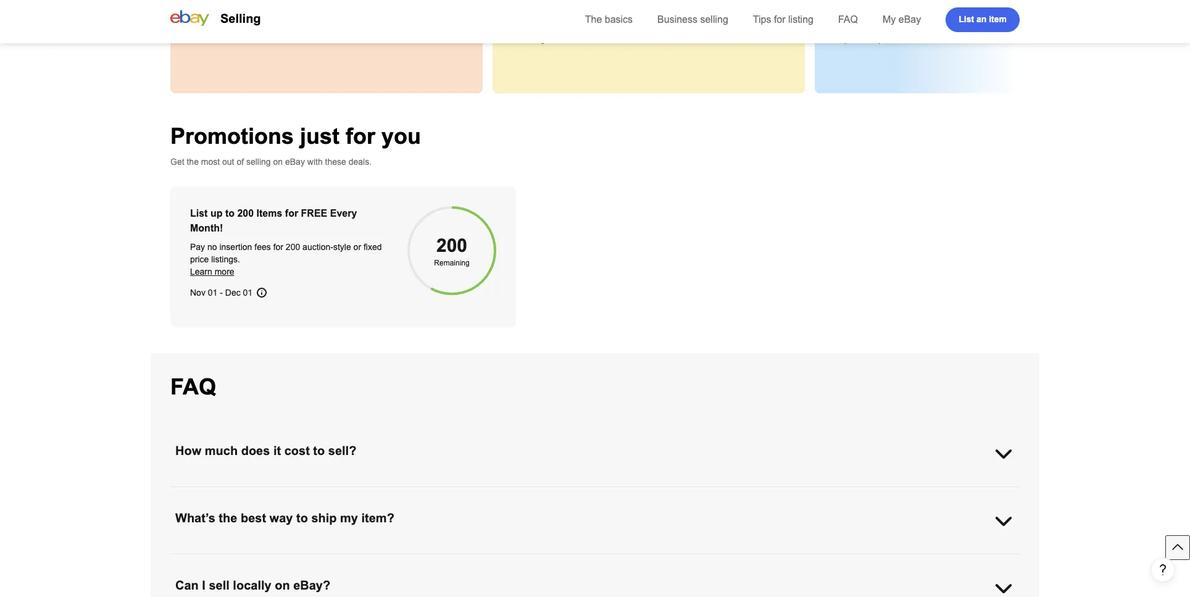 Task type: vqa. For each thing, say whether or not it's contained in the screenshot.
jewelry & watches Link
no



Task type: describe. For each thing, give the bounding box(es) containing it.
can i sell locally on ebay?
[[175, 579, 330, 592]]

1 vertical spatial on
[[273, 157, 283, 167]]

business
[[658, 14, 698, 25]]

list an item
[[959, 14, 1007, 24]]

try
[[942, 22, 951, 31]]

final
[[404, 488, 420, 498]]

sells,
[[246, 488, 266, 498]]

list up to 200 items for free every month!
[[190, 208, 357, 233]]

and down all
[[220, 34, 235, 44]]

list an item link
[[946, 7, 1020, 32]]

learn more link
[[190, 267, 234, 277]]

for inside the pay no insertion fees for 200 auction-style or fixed price listings. learn more
[[273, 242, 283, 252]]

the basics link
[[585, 14, 633, 25]]

luck
[[973, 22, 988, 31]]

caps
[[235, 22, 253, 31]]

for inside otherwise, if you want to try your luck and shoot for the best possible price, choose auction.
[[1031, 22, 1041, 31]]

how much does it cost to sell?
[[175, 444, 356, 457]]

sell
[[209, 579, 230, 592]]

your inside 'on the ebay app, you can clean up your images and add a white background.'
[[660, 22, 677, 31]]

dec
[[225, 288, 241, 298]]

choose
[[902, 34, 930, 44]]

15%
[[361, 488, 378, 498]]

fixed
[[364, 242, 382, 252]]

deals.
[[349, 157, 372, 167]]

month!
[[190, 223, 223, 233]]

does
[[241, 444, 270, 457]]

the for what's the best way to ship my item?
[[219, 511, 237, 525]]

my ebay
[[883, 14, 921, 25]]

the for get the most out of selling on ebay with these deals.
[[187, 157, 199, 167]]

per
[[759, 488, 772, 498]]

on
[[522, 22, 534, 31]]

auction.
[[932, 34, 963, 44]]

value.
[[423, 488, 446, 498]]

i
[[202, 579, 206, 592]]

each
[[530, 488, 548, 498]]

my
[[340, 511, 358, 525]]

background.
[[522, 34, 570, 44]]

avoid
[[200, 22, 222, 31]]

avoid all caps and focus on specific details like brand, model, size, and color.
[[200, 22, 434, 44]]

sell?
[[328, 444, 356, 457]]

about
[[848, 488, 869, 498]]

just
[[300, 123, 340, 149]]

200 remaining
[[434, 235, 470, 267]]

we
[[268, 488, 279, 498]]

items
[[257, 208, 282, 219]]

free
[[592, 488, 607, 498]]

get
[[170, 157, 184, 167]]

possible
[[845, 34, 876, 44]]

month
[[551, 488, 575, 498]]

ebay?
[[293, 579, 330, 592]]

every
[[330, 208, 357, 219]]

and inside 'on the ebay app, you can clean up your images and add a white background.'
[[709, 22, 724, 31]]

how
[[175, 444, 201, 457]]

after,
[[629, 488, 648, 498]]

otherwise,
[[845, 22, 886, 31]]

200 inside the pay no insertion fees for 200 auction-style or fixed price listings. learn more
[[286, 242, 300, 252]]

shoot
[[1007, 22, 1029, 31]]

up inside 'on the ebay app, you can clean up your images and add a white background.'
[[648, 22, 657, 31]]

1 01 from the left
[[208, 288, 218, 298]]

get the most out of selling on ebay with these deals.
[[170, 157, 372, 167]]

it
[[273, 444, 281, 457]]

200 inside 200 remaining
[[436, 235, 467, 256]]

free
[[301, 208, 327, 219]]

no
[[207, 242, 217, 252]]

1 horizontal spatial more
[[826, 488, 845, 498]]

item for your
[[227, 488, 244, 498]]

.
[[888, 488, 890, 498]]

up inside 'list up to 200 items for free every month!'
[[210, 208, 223, 219]]

my
[[883, 14, 896, 25]]

ship
[[311, 511, 337, 525]]

charge
[[319, 488, 346, 498]]

1 horizontal spatial learn
[[801, 488, 823, 498]]

0 horizontal spatial you
[[382, 123, 421, 149]]

1 horizontal spatial of
[[380, 488, 387, 498]]

white
[[750, 22, 770, 31]]

fees inside the pay no insertion fees for 200 auction-style or fixed price listings. learn more
[[255, 242, 271, 252]]

much
[[205, 444, 238, 457]]

price,
[[879, 34, 900, 44]]

2 horizontal spatial ebay
[[899, 14, 921, 25]]

style
[[333, 242, 351, 252]]

what's
[[175, 511, 215, 525]]

app,
[[573, 22, 590, 31]]

0 vertical spatial selling
[[700, 14, 728, 25]]

what's the best way to ship my item?
[[175, 511, 394, 525]]



Task type: locate. For each thing, give the bounding box(es) containing it.
all
[[224, 22, 233, 31]]

for right 'tips'
[[774, 14, 786, 25]]

the
[[585, 14, 602, 25]]

if
[[888, 22, 893, 31]]

listings
[[501, 488, 527, 498]]

2 01 from the left
[[243, 288, 253, 298]]

1 horizontal spatial item
[[989, 14, 1007, 24]]

0 horizontal spatial faq
[[170, 374, 216, 399]]

or
[[354, 242, 361, 252]]

first
[[468, 488, 482, 498]]

insertion
[[219, 242, 252, 252], [710, 488, 742, 498]]

can
[[175, 579, 199, 592]]

2 horizontal spatial you
[[895, 22, 909, 31]]

learn more about fees link
[[801, 488, 888, 498]]

0 horizontal spatial more
[[215, 267, 234, 277]]

an
[[977, 14, 987, 24]]

remaining
[[434, 259, 470, 267]]

and left the add
[[709, 22, 724, 31]]

nov
[[190, 288, 206, 298]]

list inside "link"
[[959, 14, 974, 24]]

the inside 'on the ebay app, you can clean up your images and add a white background.'
[[536, 22, 548, 31]]

like
[[366, 22, 379, 31]]

0 vertical spatial learn
[[190, 267, 212, 277]]

fees right about
[[872, 488, 888, 498]]

item?
[[362, 511, 394, 525]]

1 vertical spatial item
[[227, 488, 244, 498]]

1 vertical spatial more
[[826, 488, 845, 498]]

0 vertical spatial item
[[989, 14, 1007, 24]]

250
[[484, 488, 498, 498]]

01 right dec
[[243, 288, 253, 298]]

your left images
[[660, 22, 677, 31]]

to right cost
[[313, 444, 325, 457]]

1 vertical spatial insertion
[[710, 488, 742, 498]]

0 horizontal spatial selling
[[246, 157, 271, 167]]

the for on the ebay app, you can clean up your images and add a white background.
[[536, 22, 548, 31]]

once your item sells, we generally charge 10-15% of the final value. your first 250 listings each month are free and, after, there's a $0.35 insertion fee per listing. learn more about fees .
[[185, 488, 890, 498]]

0 vertical spatial fees
[[255, 242, 271, 252]]

for up deals. at the left of page
[[346, 123, 375, 149]]

1 horizontal spatial ebay
[[551, 22, 570, 31]]

best inside otherwise, if you want to try your luck and shoot for the best possible price, choose auction.
[[1058, 22, 1074, 31]]

10-
[[348, 488, 361, 498]]

2 vertical spatial on
[[275, 579, 290, 592]]

0 horizontal spatial insertion
[[219, 242, 252, 252]]

list for list an item
[[959, 14, 974, 24]]

0 horizontal spatial 01
[[208, 288, 218, 298]]

on right focus
[[295, 22, 305, 31]]

of right 15%
[[380, 488, 387, 498]]

the inside otherwise, if you want to try your luck and shoot for the best possible price, choose auction.
[[1043, 22, 1056, 31]]

0 vertical spatial a
[[743, 22, 748, 31]]

listings.
[[211, 254, 240, 264]]

1 vertical spatial fees
[[872, 488, 888, 498]]

selling right business
[[700, 14, 728, 25]]

ebay up "background."
[[551, 22, 570, 31]]

business selling link
[[658, 14, 728, 25]]

the right shoot at the right
[[1043, 22, 1056, 31]]

0 horizontal spatial item
[[227, 488, 244, 498]]

200
[[237, 208, 254, 219], [436, 235, 467, 256], [286, 242, 300, 252]]

1 horizontal spatial insertion
[[710, 488, 742, 498]]

most
[[201, 157, 220, 167]]

help, opens dialogs image
[[1157, 564, 1169, 576]]

for down 'list up to 200 items for free every month!'
[[273, 242, 283, 252]]

these
[[325, 157, 346, 167]]

200 up the remaining
[[436, 235, 467, 256]]

the right get
[[187, 157, 199, 167]]

on left ebay?
[[275, 579, 290, 592]]

best down sells,
[[241, 511, 266, 525]]

1 horizontal spatial 200
[[286, 242, 300, 252]]

learn right listing.
[[801, 488, 823, 498]]

the
[[536, 22, 548, 31], [1043, 22, 1056, 31], [187, 157, 199, 167], [390, 488, 402, 498], [219, 511, 237, 525]]

cost
[[284, 444, 310, 457]]

more
[[215, 267, 234, 277], [826, 488, 845, 498]]

item right an on the right top of page
[[989, 14, 1007, 24]]

0 horizontal spatial fees
[[255, 242, 271, 252]]

you
[[592, 22, 606, 31], [895, 22, 909, 31], [382, 123, 421, 149]]

1 vertical spatial a
[[678, 488, 683, 498]]

ebay up choose
[[899, 14, 921, 25]]

0 vertical spatial faq
[[838, 14, 858, 25]]

1 vertical spatial faq
[[170, 374, 216, 399]]

color.
[[237, 34, 258, 44]]

0 vertical spatial up
[[648, 22, 657, 31]]

$0.35
[[686, 488, 707, 498]]

with
[[307, 157, 323, 167]]

generally
[[282, 488, 317, 498]]

200 left auction-
[[286, 242, 300, 252]]

business selling
[[658, 14, 728, 25]]

you inside 'on the ebay app, you can clean up your images and add a white background.'
[[592, 22, 606, 31]]

a inside 'on the ebay app, you can clean up your images and add a white background.'
[[743, 22, 748, 31]]

1 vertical spatial list
[[190, 208, 208, 219]]

0 vertical spatial best
[[1058, 22, 1074, 31]]

focus
[[272, 22, 293, 31]]

for
[[774, 14, 786, 25], [1031, 22, 1041, 31], [346, 123, 375, 149], [285, 208, 298, 219], [273, 242, 283, 252]]

for right items
[[285, 208, 298, 219]]

0 horizontal spatial best
[[241, 511, 266, 525]]

item
[[989, 14, 1007, 24], [227, 488, 244, 498]]

fee
[[745, 488, 757, 498]]

0 vertical spatial list
[[959, 14, 974, 24]]

and right "luck"
[[991, 22, 1005, 31]]

best
[[1058, 22, 1074, 31], [241, 511, 266, 525]]

the up "background."
[[536, 22, 548, 31]]

ebay inside 'on the ebay app, you can clean up your images and add a white background.'
[[551, 22, 570, 31]]

locally
[[233, 579, 271, 592]]

to inside otherwise, if you want to try your luck and shoot for the best possible price, choose auction.
[[932, 22, 939, 31]]

listing
[[788, 14, 814, 25]]

add
[[726, 22, 740, 31]]

200 inside 'list up to 200 items for free every month!'
[[237, 208, 254, 219]]

the left final
[[390, 488, 402, 498]]

up up the month!
[[210, 208, 223, 219]]

way
[[270, 511, 293, 525]]

1 horizontal spatial best
[[1058, 22, 1074, 31]]

insertion left the fee
[[710, 488, 742, 498]]

your inside otherwise, if you want to try your luck and shoot for the best possible price, choose auction.
[[954, 22, 970, 31]]

are
[[577, 488, 590, 498]]

my ebay link
[[883, 14, 921, 25]]

1 horizontal spatial selling
[[700, 14, 728, 25]]

ebay left with
[[285, 157, 305, 167]]

the basics
[[585, 14, 633, 25]]

insertion inside the pay no insertion fees for 200 auction-style or fixed price listings. learn more
[[219, 242, 252, 252]]

item inside "link"
[[989, 14, 1007, 24]]

you inside otherwise, if you want to try your luck and shoot for the best possible price, choose auction.
[[895, 22, 909, 31]]

200 left items
[[237, 208, 254, 219]]

0 vertical spatial insertion
[[219, 242, 252, 252]]

1 horizontal spatial fees
[[872, 488, 888, 498]]

01
[[208, 288, 218, 298], [243, 288, 253, 298]]

1 vertical spatial up
[[210, 208, 223, 219]]

selling right out
[[246, 157, 271, 167]]

01 left -
[[208, 288, 218, 298]]

0 vertical spatial of
[[237, 157, 244, 167]]

1 horizontal spatial your
[[660, 22, 677, 31]]

1 horizontal spatial list
[[959, 14, 974, 24]]

on the ebay app, you can clean up your images and add a white background.
[[522, 22, 770, 44]]

to right the way
[[296, 511, 308, 525]]

1 horizontal spatial a
[[743, 22, 748, 31]]

fees down 'list up to 200 items for free every month!'
[[255, 242, 271, 252]]

best right shoot at the right
[[1058, 22, 1074, 31]]

up
[[648, 22, 657, 31], [210, 208, 223, 219]]

of
[[237, 157, 244, 167], [380, 488, 387, 498]]

0 horizontal spatial 200
[[237, 208, 254, 219]]

your
[[660, 22, 677, 31], [954, 22, 970, 31], [208, 488, 225, 498]]

learn inside the pay no insertion fees for 200 auction-style or fixed price listings. learn more
[[190, 267, 212, 277]]

0 horizontal spatial list
[[190, 208, 208, 219]]

want
[[911, 22, 930, 31]]

model,
[[408, 22, 434, 31]]

a left $0.35
[[678, 488, 683, 498]]

more down listings.
[[215, 267, 234, 277]]

1 vertical spatial learn
[[801, 488, 823, 498]]

to inside 'list up to 200 items for free every month!'
[[225, 208, 235, 219]]

more inside the pay no insertion fees for 200 auction-style or fixed price listings. learn more
[[215, 267, 234, 277]]

images
[[679, 22, 707, 31]]

1 vertical spatial of
[[380, 488, 387, 498]]

selling
[[220, 12, 261, 25]]

tips for listing
[[753, 14, 814, 25]]

and
[[256, 22, 270, 31], [709, 22, 724, 31], [991, 22, 1005, 31], [220, 34, 235, 44]]

0 horizontal spatial of
[[237, 157, 244, 167]]

for inside 'list up to 200 items for free every month!'
[[285, 208, 298, 219]]

more left about
[[826, 488, 845, 498]]

a right the add
[[743, 22, 748, 31]]

once
[[185, 488, 206, 498]]

list left an on the right top of page
[[959, 14, 974, 24]]

0 vertical spatial more
[[215, 267, 234, 277]]

0 horizontal spatial your
[[208, 488, 225, 498]]

out
[[222, 157, 234, 167]]

2 horizontal spatial 200
[[436, 235, 467, 256]]

up right clean
[[648, 22, 657, 31]]

and right caps
[[256, 22, 270, 31]]

your right once
[[208, 488, 225, 498]]

to
[[932, 22, 939, 31], [225, 208, 235, 219], [313, 444, 325, 457], [296, 511, 308, 525]]

item for an
[[989, 14, 1007, 24]]

the right "what's"
[[219, 511, 237, 525]]

1 vertical spatial selling
[[246, 157, 271, 167]]

your right try
[[954, 22, 970, 31]]

list inside 'list up to 200 items for free every month!'
[[190, 208, 208, 219]]

0 vertical spatial on
[[295, 22, 305, 31]]

fees
[[255, 242, 271, 252], [872, 488, 888, 498]]

list for list up to 200 items for free every month!
[[190, 208, 208, 219]]

to left try
[[932, 22, 939, 31]]

1 horizontal spatial up
[[648, 22, 657, 31]]

on inside avoid all caps and focus on specific details like brand, model, size, and color.
[[295, 22, 305, 31]]

and,
[[609, 488, 626, 498]]

-
[[220, 288, 223, 298]]

specific
[[308, 22, 336, 31]]

clean
[[625, 22, 645, 31]]

and inside otherwise, if you want to try your luck and shoot for the best possible price, choose auction.
[[991, 22, 1005, 31]]

1 horizontal spatial 01
[[243, 288, 253, 298]]

1 horizontal spatial faq
[[838, 14, 858, 25]]

faq link
[[838, 14, 858, 25]]

learn down "price" on the top left of the page
[[190, 267, 212, 277]]

tips for listing link
[[753, 14, 814, 25]]

pay
[[190, 242, 205, 252]]

to left items
[[225, 208, 235, 219]]

on
[[295, 22, 305, 31], [273, 157, 283, 167], [275, 579, 290, 592]]

promotions just for you
[[170, 123, 421, 149]]

there's
[[650, 488, 676, 498]]

for right shoot at the right
[[1031, 22, 1041, 31]]

item left sells,
[[227, 488, 244, 498]]

tips
[[753, 14, 771, 25]]

0 horizontal spatial up
[[210, 208, 223, 219]]

1 horizontal spatial you
[[592, 22, 606, 31]]

insertion up listings.
[[219, 242, 252, 252]]

list up the month!
[[190, 208, 208, 219]]

0 horizontal spatial learn
[[190, 267, 212, 277]]

1 vertical spatial best
[[241, 511, 266, 525]]

2 horizontal spatial your
[[954, 22, 970, 31]]

0 horizontal spatial ebay
[[285, 157, 305, 167]]

on down promotions just for you
[[273, 157, 283, 167]]

brand,
[[381, 22, 406, 31]]

0 horizontal spatial a
[[678, 488, 683, 498]]

of right out
[[237, 157, 244, 167]]



